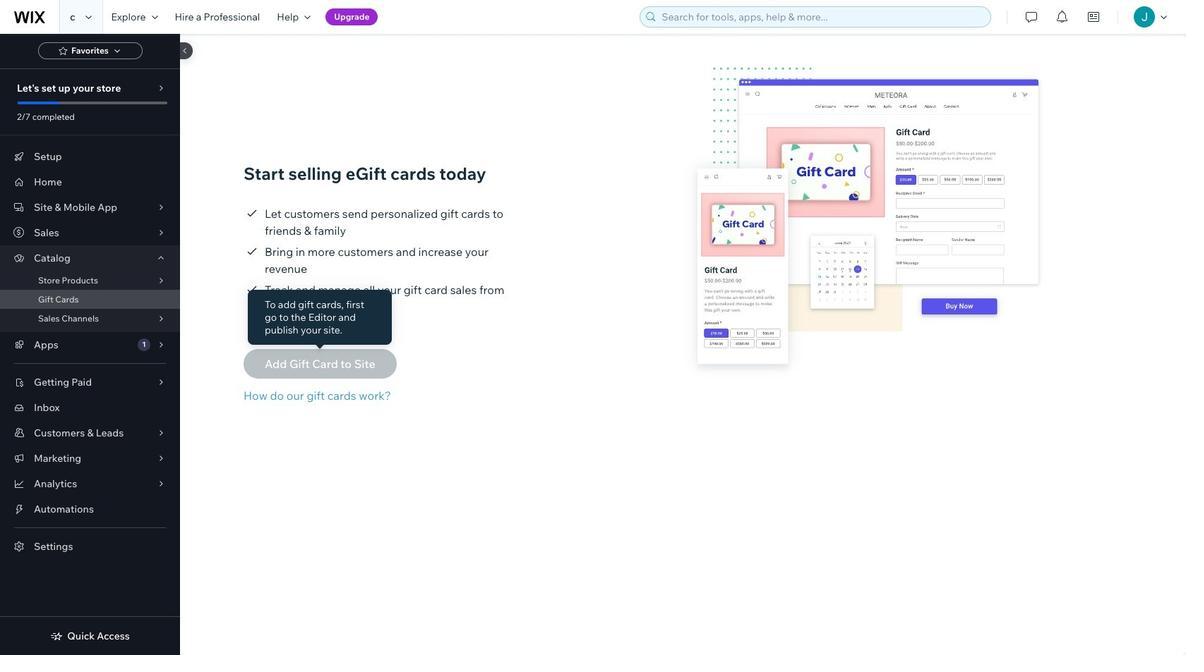 Task type: vqa. For each thing, say whether or not it's contained in the screenshot.
the Apps to the right
no



Task type: locate. For each thing, give the bounding box(es) containing it.
Search for tools, apps, help & more... field
[[658, 7, 987, 27]]

sidebar element
[[0, 34, 193, 656]]



